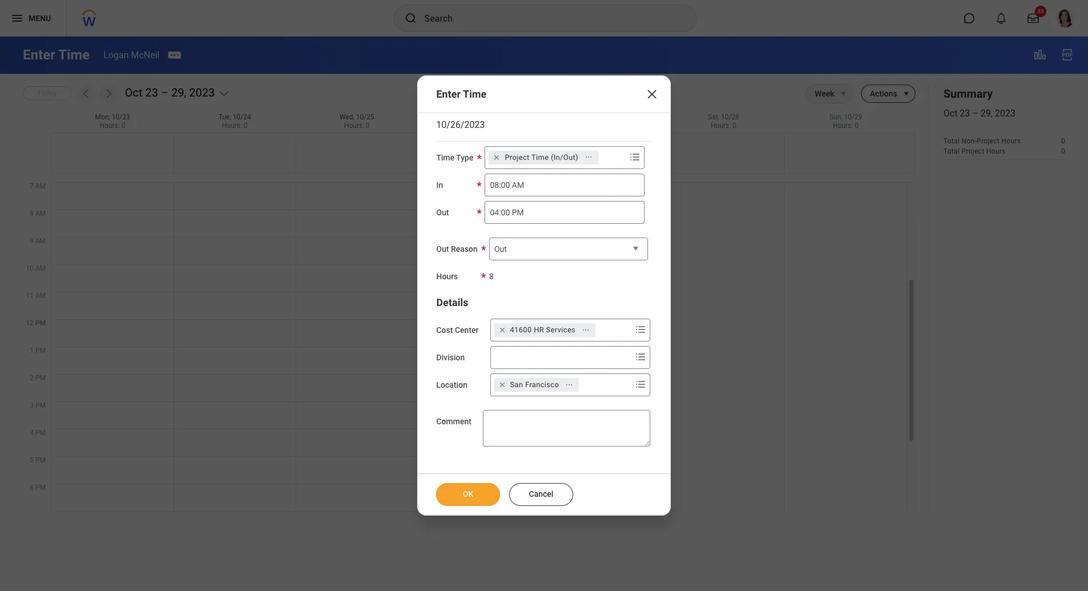 Task type: describe. For each thing, give the bounding box(es) containing it.
1 vertical spatial enter
[[436, 88, 461, 100]]

prompts image for location
[[634, 378, 647, 392]]

prompts image for division
[[634, 351, 647, 364]]

cost
[[436, 326, 453, 335]]

2 pm
[[30, 374, 46, 382]]

10/28
[[721, 113, 739, 121]]

12
[[26, 320, 34, 328]]

total project hours
[[944, 148, 1006, 156]]

41600 hr services element
[[510, 325, 576, 336]]

out inside out popup button
[[494, 244, 507, 254]]

Comment text field
[[483, 411, 650, 447]]

tue,
[[219, 113, 231, 121]]

4
[[30, 429, 34, 437]]

2 hours: 0 from the left
[[222, 122, 248, 130]]

out left reason
[[436, 244, 449, 254]]

2
[[30, 374, 34, 382]]

am for 7 am
[[35, 182, 46, 190]]

logan
[[103, 49, 129, 60]]

9
[[30, 237, 34, 245]]

6 hours: 0 from the left
[[833, 122, 859, 130]]

x small image for cost center
[[496, 325, 508, 336]]

prompts image for cost center
[[634, 323, 647, 337]]

project time (in/out)
[[505, 153, 578, 162]]

1 pm
[[30, 347, 46, 355]]

fri,
[[587, 113, 596, 121]]

details button
[[436, 297, 468, 309]]

actions button
[[862, 85, 897, 103]]

0 vertical spatial enter time
[[23, 47, 90, 63]]

actions
[[870, 89, 897, 98]]

10/24
[[233, 113, 251, 121]]

sun, 10/29
[[830, 113, 863, 121]]

sat, 10/28
[[708, 113, 739, 121]]

out down in at top
[[436, 208, 449, 217]]

search image
[[404, 11, 418, 25]]

project time (in/out), press delete to clear value. option
[[489, 151, 598, 164]]

project inside option
[[505, 153, 530, 162]]

ok button
[[436, 484, 500, 507]]

6 pm
[[30, 484, 46, 492]]

project down the non-
[[962, 148, 985, 156]]

san francisco, press delete to clear value. option
[[494, 379, 579, 392]]

enter time link
[[418, 210, 540, 237]]

2 vertical spatial enter
[[427, 212, 445, 221]]

san francisco element
[[510, 380, 559, 391]]

10 am
[[26, 265, 46, 273]]

time type
[[436, 153, 474, 162]]

am for 8 am
[[35, 210, 46, 218]]

ok
[[463, 490, 474, 499]]

thu, 10/26
[[463, 113, 496, 121]]

san
[[510, 381, 523, 390]]

in
[[436, 180, 443, 190]]

hours element
[[489, 265, 494, 282]]

services
[[546, 326, 576, 335]]

tue, 10/24
[[219, 113, 251, 121]]

10
[[26, 265, 34, 273]]

related actions image for cost center
[[582, 327, 590, 335]]

pm for 5 pm
[[35, 457, 46, 465]]

0 vertical spatial enter
[[23, 47, 55, 63]]

total non-project hours
[[944, 137, 1021, 145]]

(in/out)
[[551, 153, 578, 162]]

1 horizontal spatial 23
[[960, 108, 970, 119]]

5
[[30, 457, 34, 465]]

4 hours: 0 from the left
[[466, 122, 492, 130]]

mon, 10/23
[[95, 113, 130, 121]]

In text field
[[485, 174, 645, 196]]

out button
[[489, 238, 648, 261]]

10/23
[[112, 113, 130, 121]]

dialog containing enter time
[[418, 75, 671, 516]]

time left type
[[436, 153, 455, 162]]

sat,
[[708, 113, 720, 121]]

cost center
[[436, 326, 479, 335]]

view printable version (pdf) image
[[1061, 48, 1075, 62]]

am for 10 am
[[35, 265, 46, 273]]

related actions image for location
[[565, 381, 573, 389]]

3 hours: 0 from the left
[[344, 122, 370, 130]]

x small image
[[491, 152, 503, 163]]

7 am
[[30, 182, 46, 190]]

thu,
[[463, 113, 476, 121]]

profile logan mcneil element
[[1050, 6, 1082, 31]]

5 pm
[[30, 457, 46, 465]]

0 vertical spatial –
[[161, 86, 169, 100]]

41600 hr services, press delete to clear value. option
[[494, 324, 596, 337]]

1 hours: from the left
[[100, 122, 120, 130]]

details group
[[436, 296, 652, 447]]

reason
[[451, 244, 478, 254]]

12 pm
[[26, 320, 46, 328]]

project time (in/out) element
[[505, 152, 578, 163]]

Out text field
[[485, 201, 645, 224]]

1 hours: 0 from the left
[[100, 122, 125, 130]]

chevron right image
[[103, 88, 114, 99]]

0 horizontal spatial oct
[[125, 86, 143, 100]]

pm for 6 pm
[[35, 484, 46, 492]]

7
[[30, 182, 34, 190]]

0 horizontal spatial 23
[[145, 86, 158, 100]]

non-
[[962, 137, 977, 145]]

wed,
[[340, 113, 355, 121]]

notifications large image
[[996, 13, 1007, 24]]



Task type: locate. For each thing, give the bounding box(es) containing it.
hours: down thu, 10/26
[[466, 122, 487, 130]]

23 down summary
[[960, 108, 970, 119]]

fri, 10/27
[[587, 113, 616, 121]]

wed, 10/25
[[340, 113, 374, 121]]

2 prompts image from the top
[[634, 378, 647, 392]]

x small image inside san francisco, press delete to clear value. option
[[496, 380, 508, 391]]

– down summary
[[973, 108, 979, 119]]

0 horizontal spatial –
[[161, 86, 169, 100]]

pm right 6
[[35, 484, 46, 492]]

10/29
[[844, 113, 863, 121]]

pm for 1 pm
[[35, 347, 46, 355]]

x small image
[[496, 325, 508, 336], [496, 380, 508, 391]]

am right 7
[[35, 182, 46, 190]]

related actions image
[[582, 327, 590, 335], [565, 381, 573, 389]]

hours up total project hours
[[1002, 137, 1021, 145]]

hours: 0 down "mon, 10/23"
[[100, 122, 125, 130]]

hours: 0 down wed, 10/25
[[344, 122, 370, 130]]

pm right 3
[[35, 402, 46, 410]]

am up 9 am
[[35, 210, 46, 218]]

4 am from the top
[[35, 265, 46, 273]]

prompts image
[[634, 323, 647, 337], [634, 378, 647, 392]]

0 horizontal spatial 29,
[[171, 86, 186, 100]]

11
[[26, 292, 34, 300]]

details
[[436, 297, 468, 309]]

pm right 4
[[35, 429, 46, 437]]

1 vertical spatial prompts image
[[634, 351, 647, 364]]

hr
[[534, 326, 544, 335]]

time inside enter time link
[[446, 212, 463, 221]]

1 vertical spatial x small image
[[496, 380, 508, 391]]

0 vertical spatial oct 23 – 29, 2023
[[125, 86, 215, 100]]

1 vertical spatial enter time
[[436, 88, 487, 100]]

6
[[30, 484, 34, 492]]

hours: 0
[[100, 122, 125, 130], [222, 122, 248, 130], [344, 122, 370, 130], [466, 122, 492, 130], [711, 122, 737, 130], [833, 122, 859, 130]]

x small image for location
[[496, 380, 508, 391]]

related actions image
[[585, 153, 593, 161]]

comment
[[436, 418, 472, 427]]

1
[[30, 347, 34, 355]]

0 vertical spatial oct
[[125, 86, 143, 100]]

41600
[[510, 326, 532, 335]]

pm right 5
[[35, 457, 46, 465]]

pm for 2 pm
[[35, 374, 46, 382]]

hours:
[[100, 122, 120, 130], [222, 122, 242, 130], [344, 122, 364, 130], [466, 122, 487, 130], [711, 122, 731, 130], [833, 122, 853, 130]]

time left (in/out)
[[532, 153, 549, 162]]

1 horizontal spatial 8
[[489, 272, 494, 281]]

prompts image
[[629, 150, 642, 164], [634, 351, 647, 364]]

summary
[[944, 87, 993, 101]]

am for 9 am
[[35, 237, 46, 245]]

oct 23 – 29, 2023 down mcneil
[[125, 86, 215, 100]]

8 for 8
[[489, 272, 494, 281]]

pm for 12 pm
[[35, 320, 46, 328]]

hours: 0 down tue, 10/24 on the left top of the page
[[222, 122, 248, 130]]

2023
[[189, 86, 215, 100], [995, 108, 1016, 119]]

pm right 2
[[35, 374, 46, 382]]

10/27
[[598, 113, 616, 121]]

x small image inside 41600 hr services, press delete to clear value. option
[[496, 325, 508, 336]]

0 vertical spatial 23
[[145, 86, 158, 100]]

1 vertical spatial oct 23 – 29, 2023
[[944, 108, 1016, 119]]

oct down summary
[[944, 108, 958, 119]]

1 vertical spatial related actions image
[[565, 381, 573, 389]]

am right 9 at the left top
[[35, 237, 46, 245]]

5 hours: 0 from the left
[[711, 122, 737, 130]]

mon,
[[95, 113, 110, 121]]

1 vertical spatial 2023
[[995, 108, 1016, 119]]

hours: down "sat, 10/28"
[[711, 122, 731, 130]]

cancel button
[[510, 484, 574, 507]]

3 hours: from the left
[[344, 122, 364, 130]]

1 vertical spatial 8
[[489, 272, 494, 281]]

total left the non-
[[944, 137, 960, 145]]

1 horizontal spatial –
[[973, 108, 979, 119]]

enter
[[23, 47, 55, 63], [436, 88, 461, 100], [427, 212, 445, 221]]

1 vertical spatial 29,
[[981, 108, 993, 119]]

3
[[30, 402, 34, 410]]

0 horizontal spatial 8
[[30, 210, 34, 218]]

8 for 8 am
[[30, 210, 34, 218]]

time up out reason
[[446, 212, 463, 221]]

0 horizontal spatial oct 23 – 29, 2023
[[125, 86, 215, 100]]

week
[[815, 89, 835, 98]]

1 vertical spatial prompts image
[[634, 378, 647, 392]]

x image
[[645, 87, 659, 101]]

2 x small image from the top
[[496, 380, 508, 391]]

2 pm from the top
[[35, 347, 46, 355]]

1 horizontal spatial 2023
[[995, 108, 1016, 119]]

5 am from the top
[[35, 292, 46, 300]]

enter up '10/26/2023'
[[436, 88, 461, 100]]

am right the 11 in the left of the page
[[35, 292, 46, 300]]

project up total project hours
[[977, 137, 1000, 145]]

1 prompts image from the top
[[634, 323, 647, 337]]

location
[[436, 381, 468, 390]]

0 vertical spatial related actions image
[[582, 327, 590, 335]]

0 vertical spatial hours
[[1002, 137, 1021, 145]]

0 vertical spatial x small image
[[496, 325, 508, 336]]

0 vertical spatial prompts image
[[629, 150, 642, 164]]

1 horizontal spatial related actions image
[[582, 327, 590, 335]]

1 vertical spatial –
[[973, 108, 979, 119]]

9 am
[[30, 237, 46, 245]]

hours up details button
[[436, 272, 458, 281]]

out
[[436, 208, 449, 217], [436, 244, 449, 254], [494, 244, 507, 254]]

x small image left san
[[496, 380, 508, 391]]

related actions image right francisco
[[565, 381, 573, 389]]

0 vertical spatial prompts image
[[634, 323, 647, 337]]

enter time up today
[[23, 47, 90, 63]]

hours: 0 down "sat, 10/28"
[[711, 122, 737, 130]]

1 am from the top
[[35, 182, 46, 190]]

41600 hr services
[[510, 326, 576, 335]]

29, down summary
[[981, 108, 993, 119]]

4 pm
[[30, 429, 46, 437]]

3 am from the top
[[35, 237, 46, 245]]

0 vertical spatial 2023
[[189, 86, 215, 100]]

chevron down image
[[218, 88, 230, 99]]

total down total non-project hours
[[944, 148, 960, 156]]

0 horizontal spatial related actions image
[[565, 381, 573, 389]]

total for total non-project hours
[[944, 137, 960, 145]]

2 hours: from the left
[[222, 122, 242, 130]]

1 horizontal spatial 29,
[[981, 108, 993, 119]]

pm right 1
[[35, 347, 46, 355]]

enter time
[[23, 47, 90, 63], [436, 88, 487, 100], [427, 212, 463, 221]]

hours: down wed, 10/25
[[344, 122, 364, 130]]

oct
[[125, 86, 143, 100], [944, 108, 958, 119]]

5 hours: from the left
[[711, 122, 731, 130]]

23
[[145, 86, 158, 100], [960, 108, 970, 119]]

4 hours: from the left
[[466, 122, 487, 130]]

1 vertical spatial oct
[[944, 108, 958, 119]]

2023 left chevron down "image"
[[189, 86, 215, 100]]

hours: 0 down thu, 10/26
[[466, 122, 492, 130]]

hours down total non-project hours
[[987, 148, 1006, 156]]

out reason
[[436, 244, 478, 254]]

0
[[122, 122, 125, 130], [244, 122, 248, 130], [366, 122, 370, 130], [488, 122, 492, 130], [733, 122, 737, 130], [855, 122, 859, 130], [1062, 137, 1066, 145], [1062, 148, 1066, 156]]

hours: down "sun, 10/29"
[[833, 122, 853, 130]]

0 horizontal spatial 2023
[[189, 86, 215, 100]]

center
[[455, 326, 479, 335]]

oct right the chevron right image
[[125, 86, 143, 100]]

related actions image inside 41600 hr services, press delete to clear value. option
[[582, 327, 590, 335]]

mcneil
[[131, 49, 160, 60]]

inbox large image
[[1028, 13, 1039, 24]]

enter up today
[[23, 47, 55, 63]]

time up chevron left image
[[58, 47, 90, 63]]

prompts image inside details group
[[634, 351, 647, 364]]

type
[[456, 153, 474, 162]]

1 total from the top
[[944, 137, 960, 145]]

1 x small image from the top
[[496, 325, 508, 336]]

2023 up total non-project hours
[[995, 108, 1016, 119]]

am for 11 am
[[35, 292, 46, 300]]

out down enter time link
[[494, 244, 507, 254]]

chevron left image
[[80, 88, 92, 99]]

8
[[30, 210, 34, 218], [489, 272, 494, 281]]

hours: 0 down "sun, 10/29"
[[833, 122, 859, 130]]

total for total project hours
[[944, 148, 960, 156]]

sun,
[[830, 113, 843, 121]]

6 pm from the top
[[35, 457, 46, 465]]

dialog
[[418, 75, 671, 516]]

10/26
[[478, 113, 496, 121]]

8 am
[[30, 210, 46, 218]]

san francisco
[[510, 381, 559, 390]]

1 horizontal spatial oct
[[944, 108, 958, 119]]

today
[[37, 89, 57, 97]]

enter down in at top
[[427, 212, 445, 221]]

hours: down "mon, 10/23"
[[100, 122, 120, 130]]

1 pm from the top
[[35, 320, 46, 328]]

1 vertical spatial 23
[[960, 108, 970, 119]]

am
[[35, 182, 46, 190], [35, 210, 46, 218], [35, 237, 46, 245], [35, 265, 46, 273], [35, 292, 46, 300]]

prompts image for time type
[[629, 150, 642, 164]]

0 vertical spatial total
[[944, 137, 960, 145]]

week button
[[806, 85, 835, 103]]

today button
[[23, 86, 71, 100]]

2 vertical spatial enter time
[[427, 212, 463, 221]]

3 pm
[[30, 402, 46, 410]]

2 total from the top
[[944, 148, 960, 156]]

pm
[[35, 320, 46, 328], [35, 347, 46, 355], [35, 374, 46, 382], [35, 402, 46, 410], [35, 429, 46, 437], [35, 457, 46, 465], [35, 484, 46, 492]]

oct 23 – 29, 2023
[[125, 86, 215, 100], [944, 108, 1016, 119]]

1 vertical spatial hours
[[987, 148, 1006, 156]]

time inside project time (in/out) element
[[532, 153, 549, 162]]

11 am
[[26, 292, 46, 300]]

cancel
[[529, 490, 554, 499]]

francisco
[[525, 381, 559, 390]]

pm for 3 pm
[[35, 402, 46, 410]]

x small image left 41600
[[496, 325, 508, 336]]

Division field
[[491, 348, 631, 368]]

1 vertical spatial total
[[944, 148, 960, 156]]

0 vertical spatial 8
[[30, 210, 34, 218]]

related actions image right "services" at right bottom
[[582, 327, 590, 335]]

time
[[58, 47, 90, 63], [463, 88, 487, 100], [436, 153, 455, 162], [532, 153, 549, 162], [446, 212, 463, 221]]

oct 23 – 29, 2023 down summary
[[944, 108, 1016, 119]]

2 vertical spatial hours
[[436, 272, 458, 281]]

pm right 12
[[35, 320, 46, 328]]

enter time up thu,
[[436, 88, 487, 100]]

– right the chevron right image
[[161, 86, 169, 100]]

–
[[161, 86, 169, 100], [973, 108, 979, 119]]

view related information image
[[1034, 48, 1047, 62]]

23 down mcneil
[[145, 86, 158, 100]]

5 pm from the top
[[35, 429, 46, 437]]

2 am from the top
[[35, 210, 46, 218]]

29, left chevron down "image"
[[171, 86, 186, 100]]

am right 10
[[35, 265, 46, 273]]

8 inside enter time main content
[[30, 210, 34, 218]]

4 pm from the top
[[35, 402, 46, 410]]

3 pm from the top
[[35, 374, 46, 382]]

time up thu, 10/26
[[463, 88, 487, 100]]

enter time main content
[[0, 37, 1088, 540]]

hours
[[1002, 137, 1021, 145], [987, 148, 1006, 156], [436, 272, 458, 281]]

project right x small icon
[[505, 153, 530, 162]]

7 pm from the top
[[35, 484, 46, 492]]

division
[[436, 353, 465, 363]]

pm for 4 pm
[[35, 429, 46, 437]]

related actions image inside san francisco, press delete to clear value. option
[[565, 381, 573, 389]]

10/26/2023
[[436, 119, 485, 130]]

10/25
[[356, 113, 374, 121]]

0 vertical spatial 29,
[[171, 86, 186, 100]]

6 hours: from the left
[[833, 122, 853, 130]]

enter time down in at top
[[427, 212, 463, 221]]

1 horizontal spatial oct 23 – 29, 2023
[[944, 108, 1016, 119]]

hours: down tue, 10/24 on the left top of the page
[[222, 122, 242, 130]]

logan mcneil
[[103, 49, 160, 60]]

logan mcneil link
[[103, 49, 160, 60]]



Task type: vqa. For each thing, say whether or not it's contained in the screenshot.
topmost Enter Time
yes



